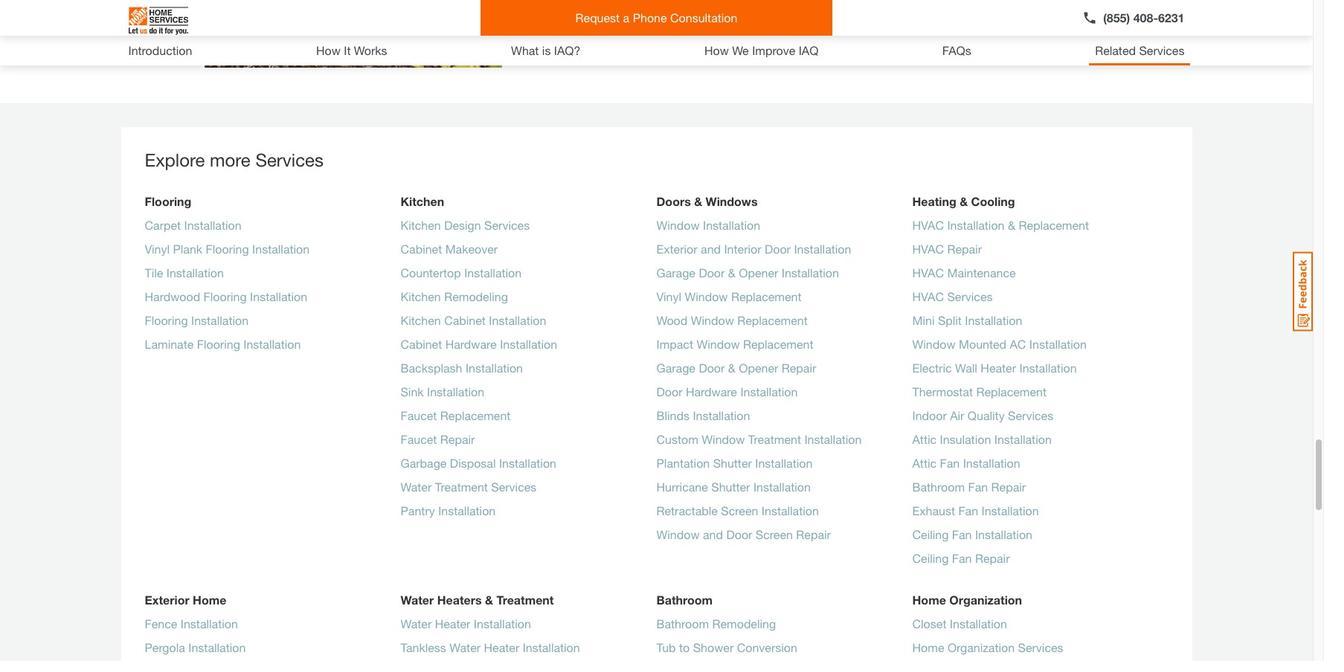 Task type: vqa. For each thing, say whether or not it's contained in the screenshot.


Task type: describe. For each thing, give the bounding box(es) containing it.
ceiling fan repair
[[912, 551, 1010, 565]]

what is iaq?
[[511, 43, 581, 57]]

water for water treatment services
[[401, 480, 432, 494]]

cabinet makeover
[[401, 242, 498, 256]]

kitchen for kitchen design services
[[401, 218, 441, 232]]

hurricane shutter installation link
[[656, 478, 811, 502]]

cabinet for hardware
[[401, 337, 442, 351]]

ceiling fan installation link
[[912, 526, 1032, 550]]

sink installation link
[[401, 383, 484, 407]]

request a phone consultation button
[[480, 0, 833, 36]]

water heater installation link
[[401, 615, 531, 639]]

(855) 408-6231
[[1103, 10, 1185, 25]]

interior
[[724, 242, 761, 256]]

sink
[[401, 385, 424, 399]]

attic for attic fan installation
[[912, 456, 937, 470]]

flooring up carpet
[[145, 194, 191, 208]]

kitchen design services
[[401, 218, 530, 232]]

retractable screen installation
[[656, 504, 819, 518]]

custom window treatment installation
[[656, 432, 862, 446]]

bathroom fan repair
[[912, 480, 1026, 494]]

faucet replacement
[[401, 408, 511, 423]]

window mounted ac installation link
[[912, 335, 1087, 359]]

kitchen for kitchen
[[401, 194, 444, 208]]

window up wood window replacement on the top of page
[[685, 289, 728, 304]]

mini split installation
[[912, 313, 1022, 327]]

air
[[950, 408, 964, 423]]

tile
[[145, 266, 163, 280]]

bathroom remodeling
[[656, 617, 776, 631]]

request
[[575, 10, 620, 25]]

window installation link
[[656, 216, 760, 240]]

blinds
[[656, 408, 690, 423]]

faqs
[[942, 43, 971, 57]]

kitchen cabinet installation
[[401, 313, 546, 327]]

home organization services link
[[912, 639, 1063, 661]]

remodeling for bathroom remodeling
[[712, 617, 776, 631]]

attic fan installation
[[912, 456, 1020, 470]]

home for home organization services
[[912, 640, 944, 655]]

2 horizontal spatial treatment
[[748, 432, 801, 446]]

ceiling for ceiling fan installation
[[912, 527, 949, 542]]

countertop installation link
[[401, 264, 522, 288]]

flooring installation link
[[145, 312, 248, 335]]

faucet for faucet repair
[[401, 432, 437, 446]]

how it works
[[316, 43, 387, 57]]

garbage
[[401, 456, 447, 470]]

carpet
[[145, 218, 181, 232]]

repair inside bathroom fan repair link
[[991, 480, 1026, 494]]

thermostat
[[912, 385, 973, 399]]

split
[[938, 313, 962, 327]]

organization for home organization
[[949, 593, 1022, 607]]

home up fence installation
[[193, 593, 226, 607]]

garage door & opener installation link
[[656, 264, 839, 288]]

kitchen for kitchen remodeling
[[401, 289, 441, 304]]

fan for ceiling fan installation
[[952, 527, 972, 542]]

how for how we improve iaq
[[704, 43, 729, 57]]

door hardware installation
[[656, 385, 798, 399]]

vinyl for vinyl plank flooring installation
[[145, 242, 170, 256]]

& for garage door & opener repair
[[728, 361, 736, 375]]

blinds installation
[[656, 408, 750, 423]]

wood window replacement link
[[656, 312, 808, 335]]

flooring inside 'link'
[[145, 313, 188, 327]]

impact window replacement link
[[656, 335, 813, 359]]

maintenance
[[947, 266, 1016, 280]]

408-
[[1133, 10, 1158, 25]]

hvac maintenance
[[912, 266, 1016, 280]]

garbage disposal installation
[[401, 456, 556, 470]]

repair inside the hvac repair link
[[947, 242, 982, 256]]

replacement inside hvac installation & replacement link
[[1019, 218, 1089, 232]]

bathroom for bathroom remodeling
[[656, 617, 709, 631]]

we
[[732, 43, 749, 57]]

hardware for door
[[686, 385, 737, 399]]

pergola
[[145, 640, 185, 655]]

hvac services link
[[912, 288, 993, 312]]

tub to shower conversion link
[[656, 639, 797, 661]]

vinyl plank flooring installation link
[[145, 240, 310, 264]]

hvac services
[[912, 289, 993, 304]]

plantation shutter installation
[[656, 456, 813, 470]]

design
[[444, 218, 481, 232]]

it
[[344, 43, 351, 57]]

tile installation link
[[145, 264, 224, 288]]

closet installation link
[[912, 615, 1007, 639]]

water treatment services
[[401, 480, 537, 494]]

and for window
[[703, 527, 723, 542]]

exterior for exterior home
[[145, 593, 189, 607]]

heater for water
[[484, 640, 519, 655]]

laminate flooring installation link
[[145, 335, 301, 359]]

and for exterior
[[701, 242, 721, 256]]

conversion
[[737, 640, 797, 655]]

electric
[[912, 361, 952, 375]]

replacement inside faucet replacement link
[[440, 408, 511, 423]]

kitchen for kitchen cabinet installation
[[401, 313, 441, 327]]

window up plantation shutter installation
[[702, 432, 745, 446]]

hurricane
[[656, 480, 708, 494]]

garage for garage door & opener repair
[[656, 361, 695, 375]]

pantry installation link
[[401, 502, 496, 526]]

hurricane shutter installation
[[656, 480, 811, 494]]

remodeling for kitchen remodeling
[[444, 289, 508, 304]]

hardwood
[[145, 289, 200, 304]]

faucet repair link
[[401, 431, 475, 455]]

what
[[511, 43, 539, 57]]

fence installation
[[145, 617, 238, 631]]

heater inside 'link'
[[435, 617, 470, 631]]

doors
[[656, 194, 691, 208]]

fan for attic fan installation
[[940, 456, 960, 470]]

backsplash installation
[[401, 361, 523, 375]]

hvac for hvac repair
[[912, 242, 944, 256]]

door up the door hardware installation
[[699, 361, 725, 375]]

repair inside garage door & opener repair link
[[782, 361, 816, 375]]

electric wall heater installation link
[[912, 359, 1077, 383]]

carpet installation
[[145, 218, 241, 232]]

repair inside the window and door screen repair link
[[796, 527, 831, 542]]

phone
[[633, 10, 667, 25]]

consultation
[[670, 10, 737, 25]]

window mounted ac installation
[[912, 337, 1087, 351]]

hvac for hvac installation & replacement
[[912, 218, 944, 232]]

& for water heaters & treatment
[[485, 593, 493, 607]]

fence installation link
[[145, 615, 238, 639]]

hvac installation & replacement
[[912, 218, 1089, 232]]

tankless water heater installation
[[401, 640, 580, 655]]

tankless
[[401, 640, 446, 655]]

pergola installation link
[[145, 639, 246, 661]]

installation inside "link"
[[782, 266, 839, 280]]

attic for attic insulation installation
[[912, 432, 937, 446]]

replacement inside wood window replacement link
[[737, 313, 808, 327]]

kitchen cabinet installation link
[[401, 312, 546, 335]]

exterior home
[[145, 593, 226, 607]]

home organization services
[[912, 640, 1063, 655]]

organization for home organization services
[[948, 640, 1015, 655]]

garage for garage door & opener installation
[[656, 266, 695, 280]]

wood
[[656, 313, 688, 327]]



Task type: locate. For each thing, give the bounding box(es) containing it.
2 opener from the top
[[739, 361, 778, 375]]

exhaust fan installation link
[[912, 502, 1039, 526]]

pantry installation
[[401, 504, 496, 518]]

2 vertical spatial heater
[[484, 640, 519, 655]]

1 hvac from the top
[[912, 218, 944, 232]]

door hardware installation link
[[656, 383, 798, 407]]

fan for bathroom fan repair
[[968, 480, 988, 494]]

fan down bathroom fan repair link
[[958, 504, 978, 518]]

home down the closet
[[912, 640, 944, 655]]

fan inside 'link'
[[952, 527, 972, 542]]

laminate flooring installation
[[145, 337, 301, 351]]

garage up wood
[[656, 266, 695, 280]]

heater down the heaters
[[435, 617, 470, 631]]

heater for wall
[[981, 361, 1016, 375]]

0 horizontal spatial treatment
[[435, 480, 488, 494]]

water up pantry
[[401, 480, 432, 494]]

0 vertical spatial opener
[[739, 266, 778, 280]]

garage door & opener installation
[[656, 266, 839, 280]]

water up tankless on the bottom
[[401, 617, 432, 631]]

2 vertical spatial cabinet
[[401, 337, 442, 351]]

1 horizontal spatial how
[[704, 43, 729, 57]]

hardware up blinds installation
[[686, 385, 737, 399]]

treatment up tankless water heater installation
[[496, 593, 554, 607]]

0 horizontal spatial exterior
[[145, 593, 189, 607]]

kitchen
[[401, 194, 444, 208], [401, 218, 441, 232], [401, 289, 441, 304], [401, 313, 441, 327]]

opener inside "link"
[[739, 266, 778, 280]]

& for garage door & opener installation
[[728, 266, 736, 280]]

window and door screen repair link
[[656, 526, 831, 550]]

fan up ceiling fan repair
[[952, 527, 972, 542]]

related
[[1095, 43, 1136, 57]]

hardware inside the cabinet hardware installation link
[[445, 337, 497, 351]]

door up vinyl window replacement
[[699, 266, 725, 280]]

1 vertical spatial treatment
[[435, 480, 488, 494]]

cabinet up backsplash
[[401, 337, 442, 351]]

request a phone consultation
[[575, 10, 737, 25]]

opener down "exterior and interior door installation" 'link'
[[739, 266, 778, 280]]

screen down "retractable screen installation" link
[[756, 527, 793, 542]]

kitchen down countertop
[[401, 289, 441, 304]]

faucet for faucet replacement
[[401, 408, 437, 423]]

repair inside ceiling fan repair link
[[975, 551, 1010, 565]]

6231
[[1158, 10, 1185, 25]]

window up the "electric"
[[912, 337, 956, 351]]

vinyl for vinyl window replacement
[[656, 289, 681, 304]]

replacement inside thermostat replacement link
[[976, 385, 1047, 399]]

1 vertical spatial faucet
[[401, 432, 437, 446]]

faucet
[[401, 408, 437, 423], [401, 432, 437, 446]]

screen down hurricane shutter installation link at the bottom of the page
[[721, 504, 758, 518]]

how for how it works
[[316, 43, 341, 57]]

disposal
[[450, 456, 496, 470]]

exterior
[[656, 242, 697, 256], [145, 593, 189, 607]]

2 garage from the top
[[656, 361, 695, 375]]

bathroom for bathroom fan repair
[[912, 480, 965, 494]]

kitchen inside kitchen design services link
[[401, 218, 441, 232]]

garage inside "link"
[[656, 266, 695, 280]]

1 vertical spatial bathroom
[[656, 593, 713, 607]]

impact
[[656, 337, 693, 351]]

faucet replacement link
[[401, 407, 511, 431]]

mini split installation link
[[912, 312, 1022, 335]]

1 how from the left
[[316, 43, 341, 57]]

&
[[694, 194, 702, 208], [960, 194, 968, 208], [1008, 218, 1015, 232], [728, 266, 736, 280], [728, 361, 736, 375], [485, 593, 493, 607]]

water for water heaters & treatment
[[401, 593, 434, 607]]

kitchen inside kitchen cabinet installation link
[[401, 313, 441, 327]]

bathroom up bathroom remodeling
[[656, 593, 713, 607]]

how left the 'we'
[[704, 43, 729, 57]]

0 vertical spatial heater
[[981, 361, 1016, 375]]

bathroom up exhaust
[[912, 480, 965, 494]]

0 horizontal spatial hardware
[[445, 337, 497, 351]]

faucet inside faucet repair link
[[401, 432, 437, 446]]

door inside "link"
[[699, 266, 725, 280]]

closet
[[912, 617, 947, 631]]

& right doors
[[694, 194, 702, 208]]

2 horizontal spatial heater
[[981, 361, 1016, 375]]

cabinet hardware installation
[[401, 337, 557, 351]]

hvac for hvac maintenance
[[912, 266, 944, 280]]

1 vertical spatial screen
[[756, 527, 793, 542]]

shutter for hurricane
[[711, 480, 750, 494]]

garage down impact
[[656, 361, 695, 375]]

kitchen remodeling
[[401, 289, 508, 304]]

flooring up laminate
[[145, 313, 188, 327]]

heaters
[[437, 593, 482, 607]]

door right interior
[[765, 242, 791, 256]]

0 vertical spatial cabinet
[[401, 242, 442, 256]]

1 horizontal spatial vinyl
[[656, 289, 681, 304]]

attic
[[912, 432, 937, 446], [912, 456, 937, 470]]

hardware for cabinet
[[445, 337, 497, 351]]

fan down attic fan installation link
[[968, 480, 988, 494]]

plantation
[[656, 456, 710, 470]]

1 ceiling from the top
[[912, 527, 949, 542]]

iaq
[[799, 43, 819, 57]]

hvac up hvac maintenance
[[912, 242, 944, 256]]

retractable
[[656, 504, 718, 518]]

& for hvac installation & replacement
[[1008, 218, 1015, 232]]

& right the heaters
[[485, 593, 493, 607]]

hardware inside door hardware installation link
[[686, 385, 737, 399]]

1 horizontal spatial hardware
[[686, 385, 737, 399]]

hvac down the hvac repair link
[[912, 266, 944, 280]]

1 vertical spatial cabinet
[[444, 313, 486, 327]]

faucet inside faucet replacement link
[[401, 408, 437, 423]]

0 vertical spatial treatment
[[748, 432, 801, 446]]

heater down water heater installation 'link'
[[484, 640, 519, 655]]

window down retractable
[[656, 527, 700, 542]]

bathroom
[[912, 480, 965, 494], [656, 593, 713, 607], [656, 617, 709, 631]]

shutter down plantation shutter installation link
[[711, 480, 750, 494]]

remodeling up kitchen cabinet installation
[[444, 289, 508, 304]]

vinyl inside vinyl plank flooring installation link
[[145, 242, 170, 256]]

organization down closet installation link
[[948, 640, 1015, 655]]

exhaust
[[912, 504, 955, 518]]

ceiling for ceiling fan repair
[[912, 551, 949, 565]]

1 garage from the top
[[656, 266, 695, 280]]

0 vertical spatial attic
[[912, 432, 937, 446]]

1 vertical spatial shutter
[[711, 480, 750, 494]]

do it for you logo image
[[128, 1, 188, 41]]

1 vertical spatial garage
[[656, 361, 695, 375]]

window down doors
[[656, 218, 700, 232]]

1 kitchen from the top
[[401, 194, 444, 208]]

vinyl up wood
[[656, 289, 681, 304]]

water
[[401, 480, 432, 494], [401, 593, 434, 607], [401, 617, 432, 631], [450, 640, 481, 655]]

home up the closet
[[912, 593, 946, 607]]

garage
[[656, 266, 695, 280], [656, 361, 695, 375]]

kitchen up kitchen design services
[[401, 194, 444, 208]]

cabinet up countertop
[[401, 242, 442, 256]]

window down wood window replacement link
[[697, 337, 740, 351]]

how left it
[[316, 43, 341, 57]]

and down window installation link in the top of the page
[[701, 242, 721, 256]]

0 vertical spatial exterior
[[656, 242, 697, 256]]

introduction
[[128, 43, 192, 57]]

hvac up the mini
[[912, 289, 944, 304]]

ceiling down exhaust
[[912, 527, 949, 542]]

flooring up the flooring installation on the left
[[204, 289, 247, 304]]

hardware down kitchen cabinet installation link
[[445, 337, 497, 351]]

1 attic from the top
[[912, 432, 937, 446]]

fan down ceiling fan installation 'link'
[[952, 551, 972, 565]]

water inside 'link'
[[401, 617, 432, 631]]

repair inside faucet repair link
[[440, 432, 475, 446]]

cooling
[[971, 194, 1015, 208]]

2 vertical spatial treatment
[[496, 593, 554, 607]]

faucet up garbage
[[401, 432, 437, 446]]

0 horizontal spatial how
[[316, 43, 341, 57]]

2 vertical spatial bathroom
[[656, 617, 709, 631]]

1 vertical spatial remodeling
[[712, 617, 776, 631]]

2 attic from the top
[[912, 456, 937, 470]]

hvac for hvac services
[[912, 289, 944, 304]]

bathroom remodeling link
[[656, 615, 776, 639]]

carpet installation link
[[145, 216, 241, 240]]

kitchen remodeling link
[[401, 288, 508, 312]]

1 horizontal spatial treatment
[[496, 593, 554, 607]]

and inside "exterior and interior door installation" 'link'
[[701, 242, 721, 256]]

vinyl plank flooring installation
[[145, 242, 310, 256]]

opener for repair
[[739, 361, 778, 375]]

hardwood flooring installation
[[145, 289, 307, 304]]

remodeling up the tub to shower conversion
[[712, 617, 776, 631]]

door up the 'blinds'
[[656, 385, 682, 399]]

exterior inside "exterior and interior door installation" 'link'
[[656, 242, 697, 256]]

ac
[[1010, 337, 1026, 351]]

hvac installation & replacement link
[[912, 216, 1089, 240]]

works
[[354, 43, 387, 57]]

& up vinyl window replacement
[[728, 266, 736, 280]]

& down cooling
[[1008, 218, 1015, 232]]

treatment up plantation shutter installation
[[748, 432, 801, 446]]

fan for exhaust fan installation
[[958, 504, 978, 518]]

water down water heater installation 'link'
[[450, 640, 481, 655]]

exterior up fence
[[145, 593, 189, 607]]

2 faucet from the top
[[401, 432, 437, 446]]

0 vertical spatial ceiling
[[912, 527, 949, 542]]

window down vinyl window replacement link
[[691, 313, 734, 327]]

closet installation
[[912, 617, 1007, 631]]

a
[[623, 10, 629, 25]]

fan down insulation
[[940, 456, 960, 470]]

1 opener from the top
[[739, 266, 778, 280]]

(855)
[[1103, 10, 1130, 25]]

1 vertical spatial hardware
[[686, 385, 737, 399]]

0 horizontal spatial vinyl
[[145, 242, 170, 256]]

insulation
[[940, 432, 991, 446]]

0 vertical spatial hardware
[[445, 337, 497, 351]]

ceiling
[[912, 527, 949, 542], [912, 551, 949, 565]]

& down impact window replacement link
[[728, 361, 736, 375]]

is
[[542, 43, 551, 57]]

1 vertical spatial heater
[[435, 617, 470, 631]]

ceiling fan installation
[[912, 527, 1032, 542]]

water heaters & treatment
[[401, 593, 554, 607]]

bathroom up to
[[656, 617, 709, 631]]

0 vertical spatial remodeling
[[444, 289, 508, 304]]

water for water heater installation
[[401, 617, 432, 631]]

0 vertical spatial screen
[[721, 504, 758, 518]]

1 horizontal spatial heater
[[484, 640, 519, 655]]

0 vertical spatial shutter
[[713, 456, 752, 470]]

plank
[[173, 242, 202, 256]]

retractable screen installation link
[[656, 502, 819, 526]]

shutter up hurricane shutter installation
[[713, 456, 752, 470]]

2 ceiling from the top
[[912, 551, 949, 565]]

0 vertical spatial vinyl
[[145, 242, 170, 256]]

3 hvac from the top
[[912, 266, 944, 280]]

1 vertical spatial opener
[[739, 361, 778, 375]]

hvac down the heating
[[912, 218, 944, 232]]

countertop installation
[[401, 266, 522, 280]]

kitchen up cabinet makeover
[[401, 218, 441, 232]]

home for home organization
[[912, 593, 946, 607]]

quality
[[968, 408, 1005, 423]]

heater
[[981, 361, 1016, 375], [435, 617, 470, 631], [484, 640, 519, 655]]

installation
[[184, 218, 241, 232], [703, 218, 760, 232], [947, 218, 1005, 232], [252, 242, 310, 256], [794, 242, 851, 256], [166, 266, 224, 280], [464, 266, 522, 280], [782, 266, 839, 280], [250, 289, 307, 304], [191, 313, 248, 327], [489, 313, 546, 327], [965, 313, 1022, 327], [243, 337, 301, 351], [500, 337, 557, 351], [1029, 337, 1087, 351], [466, 361, 523, 375], [1019, 361, 1077, 375], [427, 385, 484, 399], [740, 385, 798, 399], [693, 408, 750, 423], [804, 432, 862, 446], [994, 432, 1052, 446], [499, 456, 556, 470], [755, 456, 813, 470], [963, 456, 1020, 470], [753, 480, 811, 494], [438, 504, 496, 518], [762, 504, 819, 518], [982, 504, 1039, 518], [975, 527, 1032, 542], [181, 617, 238, 631], [474, 617, 531, 631], [950, 617, 1007, 631], [188, 640, 246, 655], [523, 640, 580, 655]]

vinyl inside vinyl window replacement link
[[656, 289, 681, 304]]

0 vertical spatial garage
[[656, 266, 695, 280]]

exterior down window installation link in the top of the page
[[656, 242, 697, 256]]

0 vertical spatial and
[[701, 242, 721, 256]]

vinyl window replacement link
[[656, 288, 802, 312]]

backsplash installation link
[[401, 359, 523, 383]]

cabinet for makeover
[[401, 242, 442, 256]]

hvac maintenance link
[[912, 264, 1016, 288]]

1 vertical spatial and
[[703, 527, 723, 542]]

ceiling inside 'link'
[[912, 527, 949, 542]]

mini
[[912, 313, 935, 327]]

tub
[[656, 640, 676, 655]]

makeover
[[445, 242, 498, 256]]

water left the heaters
[[401, 593, 434, 607]]

cabinet down kitchen remodeling link
[[444, 313, 486, 327]]

door inside 'link'
[[765, 242, 791, 256]]

more
[[210, 150, 250, 170]]

organization up closet installation on the bottom right of the page
[[949, 593, 1022, 607]]

replacement inside impact window replacement link
[[743, 337, 813, 351]]

fan for ceiling fan repair
[[952, 551, 972, 565]]

door down "retractable screen installation" link
[[726, 527, 752, 542]]

1 vertical spatial ceiling
[[912, 551, 949, 565]]

1 horizontal spatial exterior
[[656, 242, 697, 256]]

pantry
[[401, 504, 435, 518]]

treatment down disposal
[[435, 480, 488, 494]]

1 faucet from the top
[[401, 408, 437, 423]]

wood window replacement
[[656, 313, 808, 327]]

kitchen inside kitchen remodeling link
[[401, 289, 441, 304]]

exhaust fan installation
[[912, 504, 1039, 518]]

1 vertical spatial organization
[[948, 640, 1015, 655]]

2 how from the left
[[704, 43, 729, 57]]

& left cooling
[[960, 194, 968, 208]]

and inside the window and door screen repair link
[[703, 527, 723, 542]]

ceiling down ceiling fan installation 'link'
[[912, 551, 949, 565]]

2 kitchen from the top
[[401, 218, 441, 232]]

4 hvac from the top
[[912, 289, 944, 304]]

thermostat replacement
[[912, 385, 1047, 399]]

exterior for exterior and interior door installation
[[656, 242, 697, 256]]

replacement inside vinyl window replacement link
[[731, 289, 802, 304]]

tub to shower conversion
[[656, 640, 797, 655]]

heater down window mounted ac installation link
[[981, 361, 1016, 375]]

kitchen down kitchen remodeling link
[[401, 313, 441, 327]]

to
[[679, 640, 690, 655]]

heating
[[912, 194, 956, 208]]

and down "retractable screen installation" link
[[703, 527, 723, 542]]

3 kitchen from the top
[[401, 289, 441, 304]]

0 vertical spatial organization
[[949, 593, 1022, 607]]

organization
[[949, 593, 1022, 607], [948, 640, 1015, 655]]

1 vertical spatial vinyl
[[656, 289, 681, 304]]

2 hvac from the top
[[912, 242, 944, 256]]

fan
[[940, 456, 960, 470], [968, 480, 988, 494], [958, 504, 978, 518], [952, 527, 972, 542], [952, 551, 972, 565]]

shower
[[693, 640, 734, 655]]

flooring right "plank"
[[206, 242, 249, 256]]

1 horizontal spatial remodeling
[[712, 617, 776, 631]]

vinyl up the tile
[[145, 242, 170, 256]]

0 horizontal spatial heater
[[435, 617, 470, 631]]

doors & windows
[[656, 194, 758, 208]]

indoor air quality services link
[[912, 407, 1053, 431]]

blinds installation link
[[656, 407, 750, 431]]

0 vertical spatial faucet
[[401, 408, 437, 423]]

hardware
[[445, 337, 497, 351], [686, 385, 737, 399]]

hvac repair
[[912, 242, 982, 256]]

& inside "link"
[[728, 266, 736, 280]]

opener for installation
[[739, 266, 778, 280]]

4 kitchen from the top
[[401, 313, 441, 327]]

faucet down sink
[[401, 408, 437, 423]]

feedback link image
[[1293, 251, 1313, 332]]

1 vertical spatial attic
[[912, 456, 937, 470]]

shutter for plantation
[[713, 456, 752, 470]]

flooring down flooring installation 'link'
[[197, 337, 240, 351]]

0 horizontal spatial remodeling
[[444, 289, 508, 304]]

1 vertical spatial exterior
[[145, 593, 189, 607]]

faucet repair
[[401, 432, 475, 446]]

tile installation
[[145, 266, 224, 280]]

0 vertical spatial bathroom
[[912, 480, 965, 494]]

opener down impact window replacement link
[[739, 361, 778, 375]]



